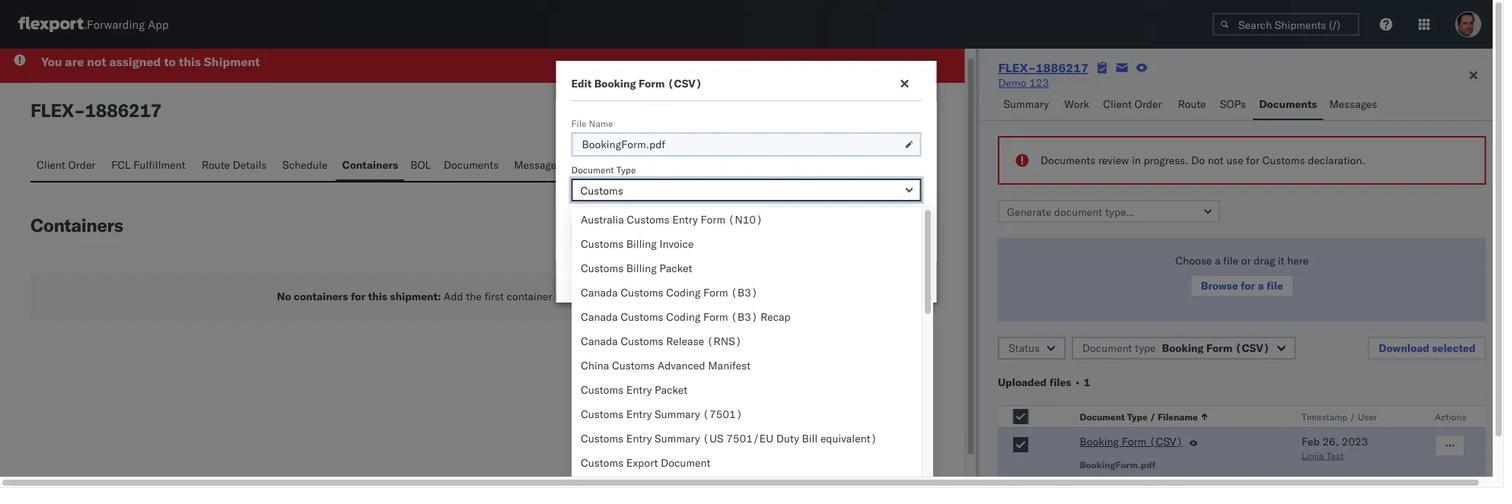 Task type: locate. For each thing, give the bounding box(es) containing it.
0 vertical spatial client order button
[[1097, 91, 1172, 120]]

0 vertical spatial client
[[1104, 97, 1132, 111]]

1 horizontal spatial order
[[1135, 97, 1162, 111]]

for down or
[[1241, 279, 1255, 293]]

0 vertical spatial file
[[854, 102, 872, 116]]

demo
[[999, 76, 1027, 89]]

1 horizontal spatial bookingform.pdf
[[1080, 460, 1156, 471]]

route for route
[[1178, 97, 1207, 111]]

3 canada from the top
[[581, 335, 618, 348]]

0 vertical spatial summary
[[1004, 97, 1049, 111]]

client order button up in
[[1097, 91, 1172, 120]]

messages
[[1330, 97, 1378, 111], [514, 158, 562, 171]]

assignees button
[[570, 151, 634, 181]]

document right upload
[[761, 102, 813, 116]]

form left (n10) at the top
[[701, 213, 726, 227]]

1 vertical spatial client
[[37, 158, 65, 171]]

route details button
[[196, 151, 276, 181]]

documents button right the sops
[[1254, 91, 1324, 120]]

customs up the customs billing invoice at the left of the page
[[627, 213, 670, 227]]

7501/eu
[[727, 433, 774, 446]]

0 vertical spatial order
[[1135, 97, 1162, 111]]

1 canada from the top
[[581, 286, 618, 300]]

for right use
[[1246, 154, 1260, 167]]

order left route button
[[1135, 97, 1162, 111]]

(b3) for canada customs coding form (b3) recap
[[731, 311, 758, 324]]

documents left review
[[1041, 154, 1096, 167]]

(b3) up (rns)
[[731, 286, 758, 300]]

0 horizontal spatial messages
[[514, 158, 562, 171]]

0 horizontal spatial messages button
[[508, 151, 570, 181]]

1 coding from the top
[[666, 286, 701, 300]]

0 vertical spatial this
[[179, 54, 201, 69]]

0 horizontal spatial client order
[[37, 158, 95, 171]]

1886217 down assigned
[[85, 99, 162, 121]]

a right choose
[[1215, 254, 1221, 268]]

1 vertical spatial add
[[444, 290, 463, 303]]

1 vertical spatial documents button
[[438, 151, 508, 181]]

booking right edit
[[595, 77, 636, 90]]

browse
[[1201, 279, 1238, 293]]

2 canada from the top
[[581, 311, 618, 324]]

entry for customs entry summary (7501)
[[627, 408, 652, 421]]

file for file exception
[[854, 102, 872, 116]]

1 / from the left
[[1150, 412, 1156, 423]]

0 vertical spatial messages
[[1330, 97, 1378, 111]]

summary down the demo 123 link
[[1004, 97, 1049, 111]]

1 vertical spatial packet
[[655, 384, 688, 397]]

1 vertical spatial order
[[68, 158, 95, 171]]

for inside button
[[1241, 279, 1255, 293]]

entry down the customs entry packet
[[627, 408, 652, 421]]

coding
[[666, 286, 701, 300], [666, 311, 701, 324]]

fcl
[[111, 158, 131, 171]]

2 vertical spatial canada
[[581, 335, 618, 348]]

documents button right bol
[[438, 151, 508, 181]]

client order left fcl
[[37, 158, 95, 171]]

1 vertical spatial messages button
[[508, 151, 570, 181]]

entry up customs entry summary (7501)
[[627, 384, 652, 397]]

0 horizontal spatial type
[[617, 164, 636, 176]]

booking right type
[[1162, 342, 1204, 355]]

packet down china customs advanced manifest
[[655, 384, 688, 397]]

billing down the customs billing invoice at the left of the page
[[627, 262, 657, 275]]

1 vertical spatial file
[[1267, 279, 1283, 293]]

customs
[[1262, 154, 1305, 167], [627, 213, 670, 227], [581, 238, 624, 251], [581, 262, 624, 275], [621, 286, 664, 300], [621, 311, 664, 324], [621, 335, 664, 348], [612, 359, 655, 373], [581, 384, 624, 397], [581, 408, 624, 421], [581, 433, 624, 446], [581, 457, 624, 470]]

1 horizontal spatial a
[[1258, 279, 1264, 293]]

not right do
[[1208, 154, 1224, 167]]

form
[[639, 77, 665, 90], [701, 213, 726, 227], [704, 286, 728, 300], [704, 311, 728, 324], [1206, 342, 1233, 355], [1122, 436, 1147, 449]]

order left fcl
[[68, 158, 95, 171]]

for right containers
[[351, 290, 366, 303]]

1 vertical spatial billing
[[627, 262, 657, 275]]

route
[[1178, 97, 1207, 111], [202, 158, 230, 171]]

type up australia
[[617, 164, 636, 176]]

customs up china customs advanced manifest
[[621, 335, 664, 348]]

this right to
[[179, 54, 201, 69]]

browse for a file button
[[1190, 275, 1294, 298]]

order
[[1135, 97, 1162, 111], [68, 158, 95, 171]]

booking down document type / filename
[[1080, 436, 1119, 449]]

it
[[1278, 254, 1285, 268]]

0 horizontal spatial (csv)
[[668, 77, 702, 90]]

1 horizontal spatial client
[[1104, 97, 1132, 111]]

timestamp / user button
[[1299, 408, 1405, 423]]

type inside button
[[1127, 412, 1148, 423]]

Caption (optional) text field
[[571, 224, 922, 247]]

documents button
[[1254, 91, 1324, 120], [438, 151, 508, 181]]

bookingform.pdf
[[582, 138, 666, 151], [1080, 460, 1156, 471]]

document down (us
[[661, 457, 711, 470]]

file for file name
[[571, 118, 587, 129]]

(b3) left recap at the bottom of page
[[731, 311, 758, 324]]

document for document type / filename
[[1080, 412, 1125, 423]]

0 vertical spatial canada
[[581, 286, 618, 300]]

documents right bol button
[[444, 158, 499, 171]]

route left the sops
[[1178, 97, 1207, 111]]

equivalent)
[[821, 433, 877, 446]]

1 vertical spatial canada
[[581, 311, 618, 324]]

containers inside containers button
[[342, 158, 398, 171]]

0 horizontal spatial add
[[444, 290, 463, 303]]

flex-
[[999, 60, 1036, 75]]

2 vertical spatial (csv)
[[1149, 436, 1183, 449]]

(rns)
[[707, 335, 742, 348]]

containers down fcl
[[30, 214, 123, 236]]

messages button up declaration.
[[1324, 91, 1386, 120]]

download selected button
[[1368, 337, 1486, 360]]

canada up china
[[581, 335, 618, 348]]

0 vertical spatial type
[[617, 164, 636, 176]]

1 horizontal spatial messages
[[1330, 97, 1378, 111]]

not right are
[[87, 54, 106, 69]]

add inside button
[[851, 221, 872, 235]]

1 vertical spatial messages
[[514, 158, 562, 171]]

1 vertical spatial coding
[[666, 311, 701, 324]]

None checkbox
[[1013, 410, 1028, 425], [1013, 438, 1028, 453], [1013, 410, 1028, 425], [1013, 438, 1028, 453]]

1886217 up 123
[[1036, 60, 1089, 75]]

containers
[[342, 158, 398, 171], [30, 214, 123, 236]]

(7501)
[[703, 408, 743, 421]]

a
[[1215, 254, 1221, 268], [1258, 279, 1264, 293]]

0 vertical spatial add
[[851, 221, 872, 235]]

1 vertical spatial summary
[[655, 408, 700, 421]]

1 vertical spatial 1886217
[[85, 99, 162, 121]]

file left name
[[571, 118, 587, 129]]

bill
[[802, 433, 818, 446]]

not
[[87, 54, 106, 69], [1208, 154, 1224, 167]]

1 horizontal spatial file
[[1267, 279, 1283, 293]]

type for document type / filename
[[1127, 412, 1148, 423]]

upload document
[[722, 102, 813, 116]]

form up canada customs coding form (b3) recap
[[704, 286, 728, 300]]

1 horizontal spatial containers
[[342, 158, 398, 171]]

0 vertical spatial a
[[1215, 254, 1221, 268]]

status
[[1009, 342, 1040, 355]]

form up (rns)
[[704, 311, 728, 324]]

0 vertical spatial file
[[1223, 254, 1239, 268]]

flex-1886217
[[999, 60, 1089, 75]]

canada right by
[[581, 286, 618, 300]]

document up "memo"
[[571, 164, 614, 176]]

demo 123
[[999, 76, 1050, 89]]

0 horizontal spatial route
[[202, 158, 230, 171]]

uploaded files ∙ 1
[[998, 376, 1090, 389]]

this left shipment:
[[368, 290, 388, 303]]

documents right sops button
[[1260, 97, 1318, 111]]

1 (b3) from the top
[[731, 286, 758, 300]]

form for document type booking form (csv)
[[1206, 342, 1233, 355]]

client order button left fcl
[[30, 151, 105, 181]]

1 horizontal spatial (csv)
[[1149, 436, 1183, 449]]

exception
[[875, 102, 925, 116]]

+ add container button
[[834, 217, 935, 240]]

1 horizontal spatial documents
[[1041, 154, 1096, 167]]

2 billing from the top
[[627, 262, 657, 275]]

1 horizontal spatial not
[[1208, 154, 1224, 167]]

packet down invoice
[[660, 262, 693, 275]]

document inside button
[[761, 102, 813, 116]]

1 horizontal spatial 1886217
[[1036, 60, 1089, 75]]

0 horizontal spatial order
[[68, 158, 95, 171]]

document down 1
[[1080, 412, 1125, 423]]

/ left user
[[1350, 412, 1356, 423]]

document inside button
[[1080, 412, 1125, 423]]

bookingform.pdf up the assignees
[[582, 138, 666, 151]]

0 vertical spatial coding
[[666, 286, 701, 300]]

1 vertical spatial (b3)
[[731, 311, 758, 324]]

canada down clicking
[[581, 311, 618, 324]]

0 vertical spatial packet
[[660, 262, 693, 275]]

0 horizontal spatial not
[[87, 54, 106, 69]]

user
[[1358, 412, 1377, 423]]

entry up export
[[627, 433, 652, 446]]

summary for (7501)
[[655, 408, 700, 421]]

0 horizontal spatial a
[[1215, 254, 1221, 268]]

1 horizontal spatial file
[[854, 102, 872, 116]]

assigned
[[109, 54, 161, 69]]

customs down australia
[[581, 238, 624, 251]]

0 vertical spatial client order
[[1104, 97, 1162, 111]]

route left 'details'
[[202, 158, 230, 171]]

documents
[[1260, 97, 1318, 111], [1041, 154, 1096, 167], [444, 158, 499, 171]]

1 horizontal spatial messages button
[[1324, 91, 1386, 120]]

feb
[[1302, 436, 1320, 449]]

1 horizontal spatial type
[[1127, 412, 1148, 423]]

shipment:
[[390, 290, 441, 303]]

1 horizontal spatial documents button
[[1254, 91, 1324, 120]]

1 horizontal spatial add
[[851, 221, 872, 235]]

1 vertical spatial (csv)
[[1235, 342, 1270, 355]]

2 coding from the top
[[666, 311, 701, 324]]

list box
[[572, 208, 922, 489]]

2 (b3) from the top
[[731, 311, 758, 324]]

messages button left the assignees
[[508, 151, 570, 181]]

file exception
[[854, 102, 925, 116]]

type
[[617, 164, 636, 176], [1127, 412, 1148, 423]]

booking
[[595, 77, 636, 90], [1162, 342, 1204, 355], [1080, 436, 1119, 449]]

file name
[[571, 118, 613, 129]]

0 vertical spatial booking
[[595, 77, 636, 90]]

billing up customs billing packet
[[627, 238, 657, 251]]

file down it
[[1267, 279, 1283, 293]]

0 vertical spatial messages button
[[1324, 91, 1386, 120]]

files
[[1049, 376, 1071, 389]]

1 vertical spatial route
[[202, 158, 230, 171]]

summary left (7501)
[[655, 408, 700, 421]]

0 horizontal spatial /
[[1150, 412, 1156, 423]]

route details
[[202, 158, 267, 171]]

0 vertical spatial route
[[1178, 97, 1207, 111]]

all
[[806, 221, 818, 235]]

client order right the work button
[[1104, 97, 1162, 111]]

client right the work button
[[1104, 97, 1132, 111]]

0 vertical spatial (b3)
[[731, 286, 758, 300]]

0 horizontal spatial file
[[1223, 254, 1239, 268]]

2 vertical spatial booking
[[1080, 436, 1119, 449]]

/
[[1150, 412, 1156, 423], [1350, 412, 1356, 423]]

customs entry summary (7501)
[[581, 408, 743, 421]]

details
[[233, 158, 267, 171]]

1 vertical spatial client order button
[[30, 151, 105, 181]]

0 vertical spatial bookingform.pdf
[[582, 138, 666, 151]]

bookingform.pdf down booking form (csv) link
[[1080, 460, 1156, 471]]

entry
[[673, 213, 698, 227], [627, 384, 652, 397], [627, 408, 652, 421], [627, 433, 652, 446]]

filename
[[1158, 412, 1198, 423]]

0 vertical spatial containers
[[342, 158, 398, 171]]

messages left the assignees
[[514, 158, 562, 171]]

recap
[[761, 311, 791, 324]]

shipment
[[204, 54, 260, 69]]

customs billing invoice
[[581, 238, 694, 251]]

0 horizontal spatial file
[[571, 118, 587, 129]]

2 horizontal spatial booking
[[1162, 342, 1204, 355]]

coding up release
[[666, 311, 701, 324]]

customs export document
[[581, 457, 711, 470]]

file left or
[[1223, 254, 1239, 268]]

1 vertical spatial this
[[368, 290, 388, 303]]

1
[[1084, 376, 1090, 389]]

timestamp / user
[[1302, 412, 1377, 423]]

name
[[589, 118, 613, 129]]

1 vertical spatial containers
[[30, 214, 123, 236]]

client down flex at the left top of the page
[[37, 158, 65, 171]]

list box containing australia customs entry form (n10)
[[572, 208, 922, 489]]

0 horizontal spatial booking
[[595, 77, 636, 90]]

forwarding
[[87, 17, 145, 32]]

bol button
[[404, 151, 438, 181]]

a down drag
[[1258, 279, 1264, 293]]

file exception button
[[830, 98, 935, 121], [830, 98, 935, 121]]

file inside button
[[1267, 279, 1283, 293]]

invoice
[[660, 238, 694, 251]]

2 horizontal spatial (csv)
[[1235, 342, 1270, 355]]

/ left the filename
[[1150, 412, 1156, 423]]

type up the booking form (csv)
[[1127, 412, 1148, 423]]

file left exception
[[854, 102, 872, 116]]

1 vertical spatial bookingform.pdf
[[1080, 460, 1156, 471]]

1 horizontal spatial route
[[1178, 97, 1207, 111]]

/ inside button
[[1150, 412, 1156, 423]]

1 billing from the top
[[627, 238, 657, 251]]

containers left bol
[[342, 158, 398, 171]]

coding up canada customs coding form (b3) recap
[[666, 286, 701, 300]]

entry for customs entry packet
[[627, 384, 652, 397]]

client order button
[[1097, 91, 1172, 120], [30, 151, 105, 181]]

feb 26, 2023 linjia test
[[1302, 436, 1368, 462]]

test
[[1327, 450, 1344, 462]]

add left the
[[444, 290, 463, 303]]

summary down customs entry summary (7501)
[[655, 433, 700, 446]]

booking form (csv)
[[1080, 436, 1183, 449]]

messages up declaration.
[[1330, 97, 1378, 111]]

form for australia customs entry form (n10)
[[701, 213, 726, 227]]

are
[[65, 54, 84, 69]]

Booking Form (CSV) text field
[[571, 179, 922, 202]]

1 vertical spatial file
[[571, 118, 587, 129]]

bol
[[411, 158, 431, 171]]

choose
[[1176, 254, 1212, 268]]

1 vertical spatial not
[[1208, 154, 1224, 167]]

2 vertical spatial summary
[[655, 433, 700, 446]]

linjia
[[1302, 450, 1324, 462]]

for
[[1246, 154, 1260, 167], [1241, 279, 1255, 293], [351, 290, 366, 303]]

1 horizontal spatial /
[[1350, 412, 1356, 423]]

0 horizontal spatial 1886217
[[85, 99, 162, 121]]

2 / from the left
[[1350, 412, 1356, 423]]

1 vertical spatial a
[[1258, 279, 1264, 293]]

add right +
[[851, 221, 872, 235]]

client order
[[1104, 97, 1162, 111], [37, 158, 95, 171]]

document left type
[[1082, 342, 1132, 355]]

work
[[1065, 97, 1090, 111]]

route for route details
[[202, 158, 230, 171]]

form down browse
[[1206, 342, 1233, 355]]

1 vertical spatial type
[[1127, 412, 1148, 423]]

document type / filename
[[1080, 412, 1198, 423]]



Task type: describe. For each thing, give the bounding box(es) containing it.
containers button
[[336, 151, 404, 181]]

customs up customs export document
[[581, 433, 624, 446]]

containers
[[294, 290, 348, 303]]

coding for canada customs coding form (b3) recap
[[666, 311, 701, 324]]

billing for packet
[[627, 262, 657, 275]]

canada for canada customs coding form (b3)
[[581, 286, 618, 300]]

entry for customs entry summary (us 7501/eu duty bill equivalent)
[[627, 433, 652, 446]]

0 horizontal spatial client order button
[[30, 151, 105, 181]]

flex
[[30, 99, 74, 121]]

edit booking form (csv)
[[571, 77, 702, 90]]

entry up invoice
[[673, 213, 698, 227]]

coding for canada customs coding form (b3)
[[666, 286, 701, 300]]

0 vertical spatial documents button
[[1254, 91, 1324, 120]]

document for document type booking form (csv)
[[1082, 342, 1132, 355]]

progress.
[[1144, 154, 1189, 167]]

manifest
[[708, 359, 751, 373]]

schedule
[[283, 158, 328, 171]]

flex - 1886217
[[30, 99, 162, 121]]

order for right client order button
[[1135, 97, 1162, 111]]

canada for canada customs release (rns)
[[581, 335, 618, 348]]

123
[[1030, 76, 1050, 89]]

work button
[[1059, 91, 1097, 120]]

1 vertical spatial client order
[[37, 158, 95, 171]]

Generate document type... text field
[[998, 200, 1220, 223]]

order for leftmost client order button
[[68, 158, 95, 171]]

here
[[1287, 254, 1309, 268]]

release
[[666, 335, 704, 348]]

"add
[[610, 290, 632, 303]]

to
[[164, 54, 176, 69]]

customs down china
[[581, 384, 624, 397]]

type
[[1135, 342, 1156, 355]]

container".
[[635, 290, 688, 303]]

document type booking form (csv)
[[1082, 342, 1270, 355]]

customs entry packet
[[581, 384, 688, 397]]

customs right use
[[1262, 154, 1305, 167]]

australia
[[581, 213, 624, 227]]

no
[[277, 290, 291, 303]]

2023
[[1342, 436, 1368, 449]]

collapse all
[[759, 221, 818, 235]]

26,
[[1323, 436, 1339, 449]]

no containers for this shipment: add the first container by clicking "add container".
[[277, 290, 688, 303]]

summary for (us
[[655, 433, 700, 446]]

/ inside button
[[1350, 412, 1356, 423]]

type for document type
[[617, 164, 636, 176]]

1 horizontal spatial booking
[[1080, 436, 1119, 449]]

actions
[[1435, 412, 1467, 423]]

you
[[41, 54, 62, 69]]

container
[[875, 221, 926, 235]]

packet for customs entry packet
[[655, 384, 688, 397]]

schedule button
[[276, 151, 336, 181]]

form down document type / filename
[[1122, 436, 1147, 449]]

0 horizontal spatial documents
[[444, 158, 499, 171]]

drag
[[1254, 254, 1275, 268]]

booking form (csv) link
[[1080, 435, 1183, 453]]

the
[[466, 290, 482, 303]]

duty
[[777, 433, 799, 446]]

collapse all button
[[750, 217, 828, 240]]

customs up clicking
[[581, 262, 624, 275]]

forwarding app link
[[18, 17, 169, 32]]

app
[[148, 17, 169, 32]]

china customs advanced manifest
[[581, 359, 751, 373]]

status button
[[998, 337, 1066, 360]]

form for canada customs coding form (b3)
[[704, 286, 728, 300]]

summary inside button
[[1004, 97, 1049, 111]]

-
[[74, 99, 85, 121]]

0 horizontal spatial documents button
[[438, 151, 508, 181]]

customs down the customs entry packet
[[581, 408, 624, 421]]

0 horizontal spatial containers
[[30, 214, 123, 236]]

by
[[555, 290, 567, 303]]

packet for customs billing packet
[[660, 262, 693, 275]]

billing for invoice
[[627, 238, 657, 251]]

you are not assigned to this shipment
[[41, 54, 260, 69]]

customs up the customs entry packet
[[612, 359, 655, 373]]

fcl fulfillment
[[111, 158, 185, 171]]

flexport. image
[[18, 17, 87, 32]]

Search Shipments (/) text field
[[1213, 13, 1360, 36]]

selected
[[1432, 342, 1476, 355]]

0 vertical spatial not
[[87, 54, 106, 69]]

canada for canada customs coding form (b3) recap
[[581, 311, 618, 324]]

(n10)
[[728, 213, 763, 227]]

customs down container".
[[621, 311, 664, 324]]

(b3) for canada customs coding form (b3)
[[731, 286, 758, 300]]

∙
[[1074, 376, 1081, 389]]

1 vertical spatial booking
[[1162, 342, 1204, 355]]

uploaded
[[998, 376, 1047, 389]]

export
[[627, 457, 658, 470]]

demo 123 link
[[999, 75, 1050, 91]]

1 horizontal spatial client order button
[[1097, 91, 1172, 120]]

sops button
[[1214, 91, 1254, 120]]

1 horizontal spatial this
[[368, 290, 388, 303]]

browse for a file
[[1201, 279, 1283, 293]]

sops
[[1220, 97, 1247, 111]]

timestamp
[[1302, 412, 1348, 423]]

form for canada customs coding form (b3) recap
[[704, 311, 728, 324]]

0 vertical spatial 1886217
[[1036, 60, 1089, 75]]

australia customs entry form (n10)
[[581, 213, 763, 227]]

clicking
[[569, 290, 607, 303]]

(us
[[703, 433, 724, 446]]

first
[[485, 290, 504, 303]]

review
[[1098, 154, 1129, 167]]

form right edit
[[639, 77, 665, 90]]

assignees
[[576, 158, 626, 171]]

document for document type
[[571, 164, 614, 176]]

a inside button
[[1258, 279, 1264, 293]]

upload
[[722, 102, 758, 116]]

customs entry summary (us 7501/eu duty bill equivalent)
[[581, 433, 877, 446]]

advanced
[[658, 359, 706, 373]]

canada customs release (rns)
[[581, 335, 742, 348]]

edit
[[571, 77, 592, 90]]

fcl fulfillment button
[[105, 151, 196, 181]]

1 horizontal spatial client order
[[1104, 97, 1162, 111]]

fulfillment
[[133, 158, 185, 171]]

china
[[581, 359, 609, 373]]

container
[[507, 290, 552, 303]]

0 horizontal spatial bookingform.pdf
[[582, 138, 666, 151]]

customs left export
[[581, 457, 624, 470]]

0 horizontal spatial this
[[179, 54, 201, 69]]

2 horizontal spatial documents
[[1260, 97, 1318, 111]]

canada customs coding form (b3) recap
[[581, 311, 791, 324]]

customs down customs billing packet
[[621, 286, 664, 300]]

in
[[1132, 154, 1141, 167]]

upload document button
[[711, 98, 824, 121]]

or
[[1241, 254, 1251, 268]]

memo
[[571, 209, 597, 220]]



Task type: vqa. For each thing, say whether or not it's contained in the screenshot.
Summary
yes



